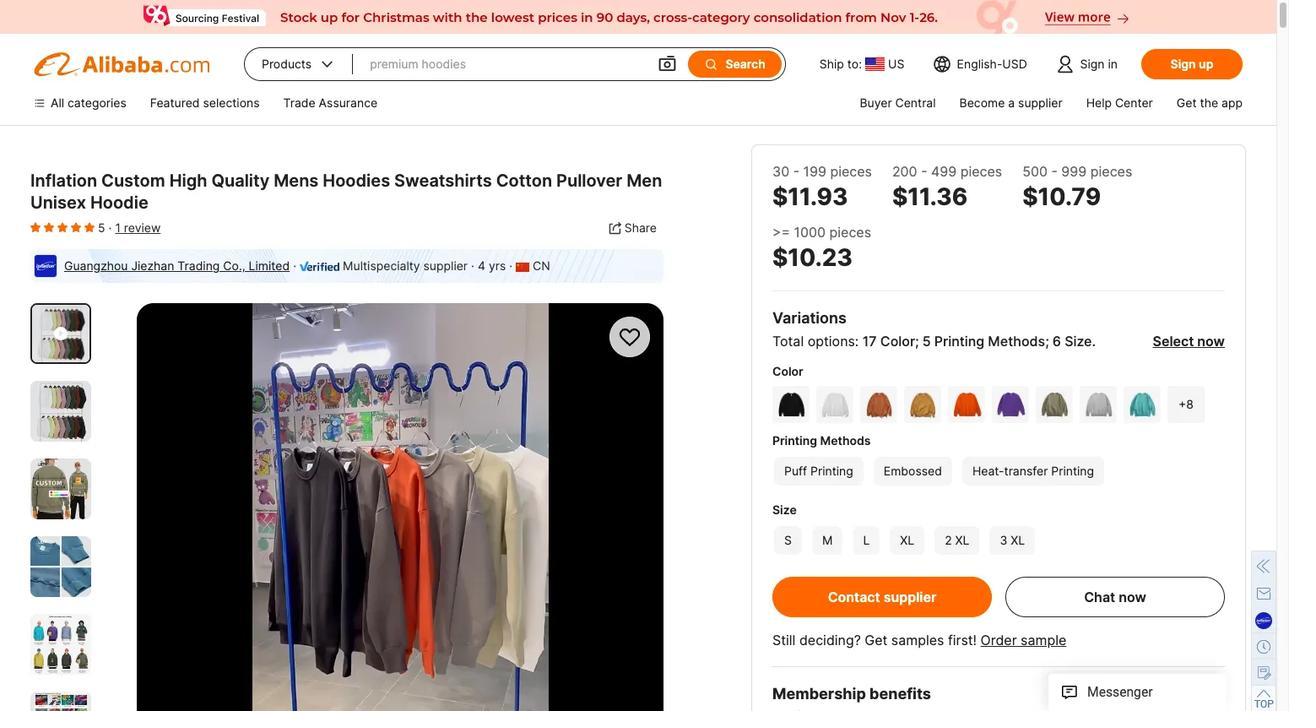 Task type: locate. For each thing, give the bounding box(es) containing it.
premium hoodies text field
[[370, 49, 641, 79]]


[[658, 54, 678, 74]]

now inside 'chat now' button
[[1119, 589, 1147, 606]]

0 horizontal spatial xl
[[901, 533, 915, 547]]

- inside the '30 - 199 pieces $11.93'
[[794, 163, 800, 180]]

2 xl from the left
[[956, 533, 970, 547]]

0 vertical spatial supplier
[[1019, 95, 1063, 110]]

2 - from the left
[[922, 163, 928, 180]]

color down total
[[773, 364, 804, 378]]

up
[[1200, 57, 1214, 71]]

5 left 1
[[98, 220, 105, 235]]

english-usd
[[958, 57, 1028, 71]]

now right select
[[1198, 333, 1226, 350]]

hoodies
[[323, 171, 390, 191]]

1 ; from the left
[[916, 333, 920, 350]]

1
[[115, 220, 121, 235]]

2 horizontal spatial xl
[[1011, 533, 1026, 547]]

; right 17
[[916, 333, 920, 350]]

0 horizontal spatial ;
[[916, 333, 920, 350]]

- right 200
[[922, 163, 928, 180]]

size right 6
[[1065, 333, 1093, 350]]

1 vertical spatial supplier
[[424, 258, 468, 273]]

500
[[1023, 163, 1048, 180]]

l link
[[852, 525, 882, 557]]

3 - from the left
[[1052, 163, 1058, 180]]

1 horizontal spatial 5
[[923, 333, 931, 350]]

0 horizontal spatial size
[[773, 503, 797, 517]]

+ 8
[[1179, 397, 1194, 411]]

1 horizontal spatial ;
[[1046, 333, 1050, 350]]

guangzhou
[[64, 258, 128, 273]]

1 vertical spatial 5
[[923, 333, 931, 350]]

8
[[1187, 397, 1194, 411]]

5 right 17
[[923, 333, 931, 350]]

favorites filling image
[[44, 220, 54, 234], [44, 220, 54, 234], [57, 220, 68, 234], [57, 220, 68, 234], [71, 220, 81, 234]]

- for $10.79
[[1052, 163, 1058, 180]]

0 vertical spatial now
[[1198, 333, 1226, 350]]

1 horizontal spatial -
[[922, 163, 928, 180]]

pieces inside the '30 - 199 pieces $11.93'
[[831, 163, 873, 180]]

17
[[863, 333, 877, 350]]

- inside 200 - 499 pieces $11.36
[[922, 163, 928, 180]]

contact supplier
[[828, 589, 937, 606]]


[[319, 56, 336, 73]]

999
[[1062, 163, 1087, 180]]

sign left up
[[1171, 57, 1197, 71]]

sign left in at the top right of page
[[1081, 57, 1105, 71]]

first!
[[949, 632, 977, 649]]

; left 6
[[1046, 333, 1050, 350]]

central
[[896, 95, 936, 110]]

$10.23
[[773, 243, 853, 272]]

products
[[262, 57, 312, 71]]

0 vertical spatial methods
[[989, 333, 1046, 350]]

0 horizontal spatial supplier
[[424, 258, 468, 273]]

pieces right 999 at the right
[[1091, 163, 1133, 180]]

1 horizontal spatial supplier
[[884, 589, 937, 606]]

get
[[1177, 95, 1197, 110], [865, 632, 888, 649]]

xl right 2
[[956, 533, 970, 547]]

custom
[[101, 171, 165, 191]]

english-
[[958, 57, 1003, 71]]

0 vertical spatial color
[[881, 333, 916, 350]]

s
[[785, 533, 792, 547]]

supplier left the 4
[[424, 258, 468, 273]]

us
[[889, 57, 905, 71]]

- for $11.93
[[794, 163, 800, 180]]

total options: 17 color ; 5 printing methods ; 6 size .
[[773, 333, 1096, 350]]

pieces inside 200 - 499 pieces $11.36
[[961, 163, 1003, 180]]

help
[[1087, 95, 1113, 110]]

- right 30
[[794, 163, 800, 180]]

jiezhan
[[131, 258, 174, 273]]

3 xl from the left
[[1011, 533, 1026, 547]]

1 sign from the left
[[1081, 57, 1105, 71]]

1 vertical spatial size
[[773, 503, 797, 517]]

pieces right 199
[[831, 163, 873, 180]]

puff printing
[[785, 464, 854, 478]]

1 horizontal spatial now
[[1198, 333, 1226, 350]]

still
[[773, 632, 796, 649]]

l
[[864, 533, 870, 547]]

pieces inside 500 - 999 pieces $10.79
[[1091, 163, 1133, 180]]

1 - from the left
[[794, 163, 800, 180]]

size up s
[[773, 503, 797, 517]]

xl
[[901, 533, 915, 547], [956, 533, 970, 547], [1011, 533, 1026, 547]]

contact
[[828, 589, 881, 606]]

favorite image
[[618, 324, 643, 350]]

methods left 6
[[989, 333, 1046, 350]]

a
[[1009, 95, 1016, 110]]

>= 1000 pieces $10.23
[[773, 224, 872, 272]]

benefits
[[870, 685, 932, 703]]

embossed
[[884, 464, 943, 478]]

0 horizontal spatial -
[[794, 163, 800, 180]]

ship to:
[[820, 57, 863, 71]]

1 vertical spatial get
[[865, 632, 888, 649]]

sign in
[[1081, 57, 1118, 71]]

pieces for $11.93
[[831, 163, 873, 180]]

30
[[773, 163, 790, 180]]

$11.93
[[773, 182, 849, 211]]

2
[[945, 533, 953, 547]]

assurance
[[319, 95, 378, 110]]

buyer
[[860, 95, 893, 110]]

transfer
[[1005, 464, 1049, 478]]

0 horizontal spatial color
[[773, 364, 804, 378]]

pieces for $10.79
[[1091, 163, 1133, 180]]

m
[[823, 533, 833, 547]]

methods
[[989, 333, 1046, 350], [821, 433, 871, 448]]

get the app
[[1177, 95, 1243, 110]]

color right 17
[[881, 333, 916, 350]]

1 horizontal spatial sign
[[1171, 57, 1197, 71]]

xl right l
[[901, 533, 915, 547]]

now for select now
[[1198, 333, 1226, 350]]

199
[[804, 163, 827, 180]]

1 review
[[115, 220, 161, 235]]

buyer central
[[860, 95, 936, 110]]

- inside 500 - 999 pieces $10.79
[[1052, 163, 1058, 180]]

1 horizontal spatial methods
[[989, 333, 1046, 350]]

supplier right a
[[1019, 95, 1063, 110]]

2 sign from the left
[[1171, 57, 1197, 71]]

get left the
[[1177, 95, 1197, 110]]

supplier up samples
[[884, 589, 937, 606]]

1 horizontal spatial xl
[[956, 533, 970, 547]]

1 horizontal spatial size
[[1065, 333, 1093, 350]]

color
[[881, 333, 916, 350], [773, 364, 804, 378]]

pieces right 499
[[961, 163, 1003, 180]]

200
[[893, 163, 918, 180]]

499
[[932, 163, 957, 180]]

deciding?
[[800, 632, 862, 649]]

methods up puff printing
[[821, 433, 871, 448]]

1 vertical spatial now
[[1119, 589, 1147, 606]]

0 horizontal spatial 5
[[98, 220, 105, 235]]

- right 500
[[1052, 163, 1058, 180]]

become
[[960, 95, 1006, 110]]

chat now button
[[1006, 577, 1226, 618]]

6
[[1053, 333, 1062, 350]]

size
[[1065, 333, 1093, 350], [773, 503, 797, 517]]

0 vertical spatial 5
[[98, 220, 105, 235]]

3
[[1001, 533, 1008, 547]]

-
[[794, 163, 800, 180], [922, 163, 928, 180], [1052, 163, 1058, 180]]

2 ; from the left
[[1046, 333, 1050, 350]]

cotton
[[496, 171, 553, 191]]

500 - 999 pieces $10.79
[[1023, 163, 1133, 211]]

select now
[[1154, 333, 1226, 350]]

pieces right 1000 in the right top of the page
[[830, 224, 872, 241]]

get left samples
[[865, 632, 888, 649]]

supplier inside 'button'
[[884, 589, 937, 606]]

all categories
[[51, 95, 127, 110]]

0 horizontal spatial now
[[1119, 589, 1147, 606]]

2 vertical spatial supplier
[[884, 589, 937, 606]]

now right the chat
[[1119, 589, 1147, 606]]

yrs
[[489, 258, 506, 273]]

1 horizontal spatial get
[[1177, 95, 1197, 110]]

xl right 3
[[1011, 533, 1026, 547]]

sign for sign up
[[1171, 57, 1197, 71]]

0 horizontal spatial methods
[[821, 433, 871, 448]]

0 vertical spatial get
[[1177, 95, 1197, 110]]

2 horizontal spatial -
[[1052, 163, 1058, 180]]

m link
[[811, 525, 845, 557]]

5
[[98, 220, 105, 235], [923, 333, 931, 350]]

0 horizontal spatial sign
[[1081, 57, 1105, 71]]

co.,
[[223, 258, 246, 273]]

trade assurance
[[283, 95, 378, 110]]

30 - 199 pieces $11.93
[[773, 163, 873, 211]]

favorites filling image
[[30, 220, 41, 234], [30, 220, 41, 234], [71, 220, 81, 234], [84, 220, 95, 234], [84, 220, 95, 234]]

inflation
[[30, 171, 97, 191]]

2 xl link
[[934, 525, 982, 557]]



Task type: vqa. For each thing, say whether or not it's contained in the screenshot.
to at the bottom right
no



Task type: describe. For each thing, give the bounding box(es) containing it.
high
[[170, 171, 207, 191]]

the
[[1201, 95, 1219, 110]]

selections
[[203, 95, 260, 110]]

share
[[625, 220, 657, 235]]

cn
[[533, 258, 551, 273]]

1 vertical spatial methods
[[821, 433, 871, 448]]

still deciding? get samples first! order sample
[[773, 632, 1067, 649]]

usd
[[1003, 57, 1028, 71]]

men
[[627, 171, 663, 191]]

xl link
[[889, 525, 927, 557]]

products 
[[262, 56, 336, 73]]

select
[[1154, 333, 1195, 350]]

s link
[[773, 525, 804, 557]]

trading
[[178, 258, 220, 273]]

featured
[[150, 95, 200, 110]]

1 vertical spatial color
[[773, 364, 804, 378]]

review
[[124, 220, 161, 235]]

categories
[[68, 95, 127, 110]]

0 horizontal spatial get
[[865, 632, 888, 649]]

order
[[981, 632, 1018, 649]]

puff
[[785, 464, 808, 478]]

1 horizontal spatial color
[[881, 333, 916, 350]]


[[704, 57, 719, 72]]

3 xl link
[[989, 525, 1037, 557]]

xl for 3 xl
[[1011, 533, 1026, 547]]

supplier for multispecialty supplier
[[424, 258, 468, 273]]

membership benefits
[[773, 685, 932, 703]]

pieces for $11.36
[[961, 163, 1003, 180]]

order sample link
[[981, 632, 1067, 649]]

4
[[478, 258, 486, 273]]

multispecialty supplier
[[343, 258, 468, 273]]

4 yrs
[[478, 258, 506, 273]]

multispecialty
[[343, 258, 420, 273]]

pullover
[[557, 171, 623, 191]]

 search
[[704, 57, 766, 72]]

become a supplier
[[960, 95, 1063, 110]]

supplier for contact supplier
[[884, 589, 937, 606]]

membership
[[773, 685, 867, 703]]

mens
[[274, 171, 319, 191]]

unisex
[[30, 193, 86, 213]]

inflation custom high quality mens hoodies sweatshirts cotton pullover men unisex hoodie
[[30, 171, 663, 213]]

help center
[[1087, 95, 1154, 110]]

options:
[[808, 333, 859, 350]]

3 xl
[[1001, 533, 1026, 547]]

embossed link
[[872, 455, 954, 487]]

center
[[1116, 95, 1154, 110]]

0 vertical spatial size
[[1065, 333, 1093, 350]]

select now link
[[1154, 333, 1226, 350]]

sign up
[[1171, 57, 1214, 71]]

sign for sign in
[[1081, 57, 1105, 71]]

now for chat now
[[1119, 589, 1147, 606]]

company logo image
[[34, 254, 57, 278]]

+
[[1179, 397, 1187, 411]]

heat-
[[973, 464, 1005, 478]]

1 xl from the left
[[901, 533, 915, 547]]

>=
[[773, 224, 791, 241]]

search
[[726, 57, 766, 71]]

xl for 2 xl
[[956, 533, 970, 547]]

ship
[[820, 57, 845, 71]]

featured selections
[[150, 95, 260, 110]]

.
[[1093, 333, 1096, 350]]

chat now
[[1085, 589, 1147, 606]]

quality
[[212, 171, 270, 191]]

sample
[[1021, 632, 1067, 649]]

limited
[[249, 258, 290, 273]]

contact supplier button
[[773, 577, 993, 618]]

puff printing link
[[773, 455, 866, 487]]

hoodie
[[90, 193, 148, 213]]

all
[[51, 95, 64, 110]]

1000
[[795, 224, 826, 241]]

play fill image
[[54, 325, 68, 342]]

2 xl
[[945, 533, 970, 547]]

samples
[[892, 632, 945, 649]]

app
[[1222, 95, 1243, 110]]

2 horizontal spatial supplier
[[1019, 95, 1063, 110]]

variations
[[773, 309, 847, 327]]

- for $11.36
[[922, 163, 928, 180]]

sweatshirts
[[395, 171, 492, 191]]

pieces inside >= 1000 pieces $10.23
[[830, 224, 872, 241]]

$11.36
[[893, 182, 968, 211]]

heat-transfer printing link
[[961, 455, 1107, 487]]

$10.79
[[1023, 182, 1102, 211]]



